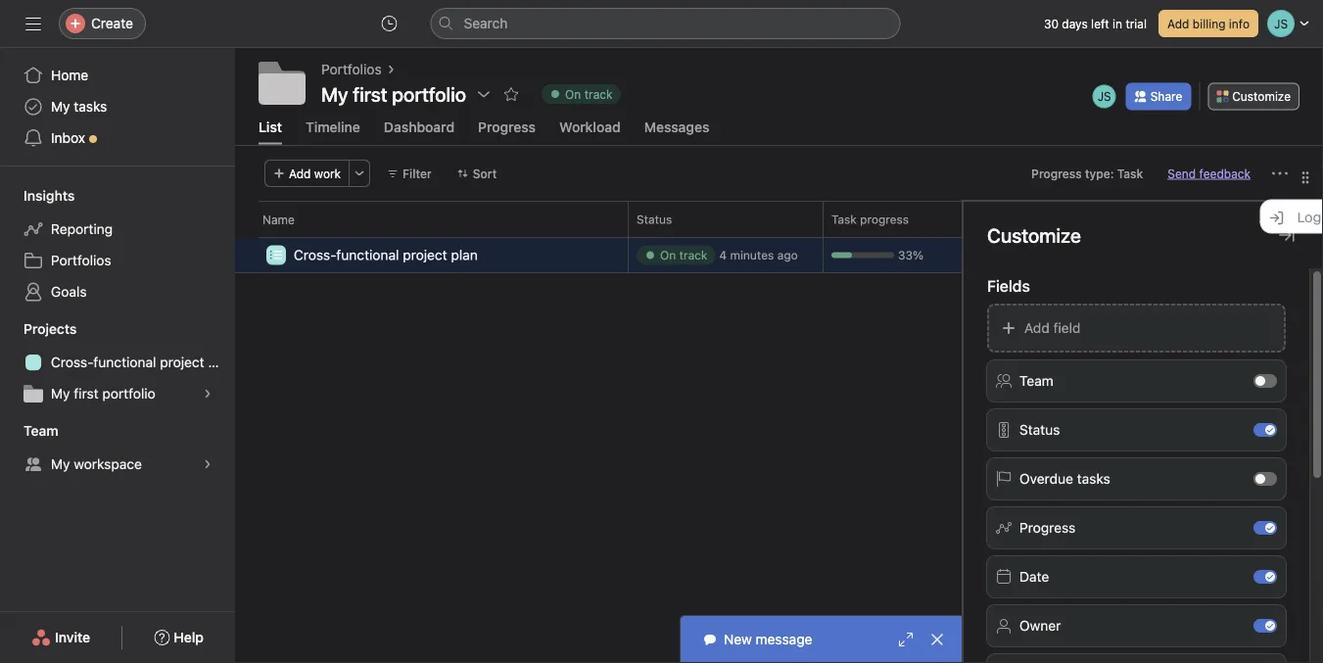 Task type: locate. For each thing, give the bounding box(es) containing it.
0 vertical spatial team
[[1020, 373, 1054, 389]]

0 horizontal spatial customize
[[988, 223, 1082, 246]]

goals
[[51, 284, 87, 300]]

0 vertical spatial cross-
[[294, 247, 336, 263]]

on track up workload
[[565, 87, 613, 101]]

cross-functional project plan link up portfolio
[[12, 347, 235, 378]]

1 horizontal spatial on
[[660, 248, 676, 262]]

progress type: task
[[1032, 166, 1144, 180]]

30
[[1044, 17, 1059, 30]]

today
[[1027, 248, 1060, 262]]

0 horizontal spatial cross-functional project plan link
[[12, 347, 235, 378]]

0 horizontal spatial status
[[637, 212, 672, 226]]

0 vertical spatial functional
[[336, 247, 399, 263]]

close details image
[[1280, 227, 1295, 243]]

hide sidebar image
[[25, 16, 41, 31]]

0 horizontal spatial cell
[[628, 237, 824, 273]]

functional down work
[[336, 247, 399, 263]]

portfolios link
[[321, 59, 382, 80], [12, 245, 223, 276]]

customize button
[[1208, 83, 1300, 110]]

type:
[[1086, 166, 1115, 180]]

plan down sort dropdown button
[[451, 247, 478, 263]]

1 horizontal spatial track
[[680, 248, 708, 262]]

0 vertical spatial customize
[[1233, 90, 1291, 103]]

plan inside projects 'element'
[[208, 354, 235, 370]]

add
[[1168, 17, 1190, 30], [289, 166, 311, 180], [1025, 320, 1050, 336]]

portfolios link down reporting
[[12, 245, 223, 276]]

field
[[1054, 320, 1081, 336]]

1 horizontal spatial on track
[[660, 248, 708, 262]]

my tasks link
[[12, 91, 223, 122]]

33%
[[898, 248, 924, 262]]

more actions image up add field icon in the right of the page
[[1273, 165, 1288, 181]]

cross-functional project plan link down filter dropdown button
[[294, 244, 478, 266]]

nov
[[1073, 248, 1095, 262]]

show options image
[[476, 86, 492, 102]]

cross-functional project plan link inside projects 'element'
[[12, 347, 235, 378]]

6 switch from the top
[[1254, 619, 1278, 633]]

team up my workspace
[[24, 423, 58, 439]]

task right 'type:'
[[1118, 166, 1144, 180]]

status up overdue
[[1020, 422, 1061, 438]]

row
[[235, 201, 1324, 237], [235, 236, 1324, 238]]

project inside cell
[[403, 247, 447, 263]]

timeline link
[[306, 119, 361, 145]]

progress inside dropdown button
[[1032, 166, 1082, 180]]

on track
[[565, 87, 613, 101], [660, 248, 708, 262]]

0 vertical spatial task
[[1118, 166, 1144, 180]]

0 vertical spatial project
[[403, 247, 447, 263]]

1 horizontal spatial cross-functional project plan link
[[294, 244, 478, 266]]

task left progress
[[832, 212, 857, 226]]

date
[[1020, 569, 1050, 585]]

1 vertical spatial on
[[660, 248, 676, 262]]

cell
[[628, 237, 824, 273], [1135, 237, 1252, 273]]

work
[[314, 166, 341, 180]]

0 vertical spatial cross-functional project plan link
[[294, 244, 478, 266]]

project up see details, my first portfolio icon at left
[[160, 354, 204, 370]]

1 horizontal spatial add
[[1025, 320, 1050, 336]]

plan
[[451, 247, 478, 263], [208, 354, 235, 370]]

tasks
[[74, 98, 107, 115], [1078, 471, 1111, 487]]

0 vertical spatial add
[[1168, 17, 1190, 30]]

home
[[51, 67, 88, 83]]

my workspace
[[51, 456, 142, 472]]

1 horizontal spatial status
[[1020, 422, 1061, 438]]

inbox link
[[12, 122, 223, 154]]

send
[[1168, 166, 1197, 180]]

on inside row
[[660, 248, 676, 262]]

cross-functional project plan up portfolio
[[51, 354, 235, 370]]

first portfolio
[[353, 82, 466, 105]]

on track button
[[533, 80, 630, 108]]

0 horizontal spatial add
[[289, 166, 311, 180]]

my workspace link
[[12, 449, 223, 480]]

0 vertical spatial plan
[[451, 247, 478, 263]]

cross-functional project plan link
[[294, 244, 478, 266], [12, 347, 235, 378]]

my tasks
[[51, 98, 107, 115]]

on track left '4'
[[660, 248, 708, 262]]

project down filter
[[403, 247, 447, 263]]

tasks down home
[[74, 98, 107, 115]]

add billing info
[[1168, 17, 1250, 30]]

1 horizontal spatial tasks
[[1078, 471, 1111, 487]]

1 horizontal spatial cross-functional project plan
[[294, 247, 478, 263]]

0 vertical spatial on track
[[565, 87, 613, 101]]

see details, my workspace image
[[202, 459, 214, 470]]

2 vertical spatial add
[[1025, 320, 1050, 336]]

help
[[174, 630, 204, 646]]

task
[[1118, 166, 1144, 180], [832, 212, 857, 226]]

progress down add to starred image
[[478, 119, 536, 135]]

search button
[[431, 8, 901, 39]]

1 vertical spatial task
[[832, 212, 857, 226]]

tasks inside global element
[[74, 98, 107, 115]]

first
[[74, 386, 99, 402]]

progress left 'type:'
[[1032, 166, 1082, 180]]

insights element
[[0, 178, 235, 312]]

0 horizontal spatial team
[[24, 423, 58, 439]]

0 vertical spatial progress
[[478, 119, 536, 135]]

0 vertical spatial portfolios link
[[321, 59, 382, 80]]

1 new message from the left
[[724, 631, 813, 648]]

on left '4'
[[660, 248, 676, 262]]

1 cell from the left
[[628, 237, 824, 273]]

filter button
[[378, 160, 441, 187]]

plan up see details, my first portfolio icon at left
[[208, 354, 235, 370]]

cross- up first
[[51, 354, 93, 370]]

search
[[464, 15, 508, 31]]

progress link
[[478, 119, 536, 145]]

0 horizontal spatial new message
[[724, 631, 813, 648]]

5 switch from the top
[[1254, 570, 1278, 584]]

0 vertical spatial tasks
[[74, 98, 107, 115]]

team
[[1020, 373, 1054, 389], [24, 423, 58, 439]]

global element
[[0, 48, 235, 166]]

my up timeline
[[321, 82, 348, 105]]

switch
[[1254, 374, 1278, 388], [1254, 423, 1278, 437], [1254, 472, 1278, 486], [1254, 521, 1278, 535], [1254, 570, 1278, 584], [1254, 619, 1278, 633]]

0 vertical spatial portfolios
[[321, 61, 382, 77]]

cross- inside projects 'element'
[[51, 354, 93, 370]]

0 horizontal spatial tasks
[[74, 98, 107, 115]]

my up the inbox
[[51, 98, 70, 115]]

2 horizontal spatial add
[[1168, 17, 1190, 30]]

billing
[[1193, 17, 1226, 30]]

1 horizontal spatial team
[[1020, 373, 1054, 389]]

0 vertical spatial on
[[565, 87, 581, 101]]

my inside teams element
[[51, 456, 70, 472]]

cross-
[[294, 247, 336, 263], [51, 354, 93, 370]]

progress
[[478, 119, 536, 135], [1032, 166, 1082, 180], [1020, 520, 1076, 536]]

1 vertical spatial cross-
[[51, 354, 93, 370]]

1 horizontal spatial more actions image
[[1273, 165, 1288, 181]]

0 horizontal spatial plan
[[208, 354, 235, 370]]

1 vertical spatial project
[[160, 354, 204, 370]]

history image
[[382, 16, 397, 31]]

cross-functional project plan inside cross-functional project plan cell
[[294, 247, 478, 263]]

track inside cross-functional project plan row
[[680, 248, 708, 262]]

customize up today
[[988, 223, 1082, 246]]

workload
[[560, 119, 621, 135]]

1 vertical spatial portfolios
[[51, 252, 111, 268]]

on track inside on track dropdown button
[[565, 87, 613, 101]]

0 horizontal spatial project
[[160, 354, 204, 370]]

my first portfolio
[[51, 386, 156, 402]]

progress
[[860, 212, 909, 226]]

1 horizontal spatial customize
[[1233, 90, 1291, 103]]

share button
[[1126, 83, 1192, 110]]

project inside 'element'
[[160, 354, 204, 370]]

tasks right overdue
[[1078, 471, 1111, 487]]

1 vertical spatial cross-functional project plan
[[51, 354, 235, 370]]

1 vertical spatial functional
[[93, 354, 156, 370]]

create button
[[59, 8, 146, 39]]

functional up portfolio
[[93, 354, 156, 370]]

overdue tasks
[[1020, 471, 1111, 487]]

0 horizontal spatial functional
[[93, 354, 156, 370]]

functional
[[336, 247, 399, 263], [93, 354, 156, 370]]

0 horizontal spatial portfolios link
[[12, 245, 223, 276]]

my inside "link"
[[51, 386, 70, 402]]

new message
[[724, 631, 813, 648], [1034, 631, 1122, 648]]

2 switch from the top
[[1254, 423, 1278, 437]]

my left first
[[51, 386, 70, 402]]

projects
[[24, 321, 77, 337]]

0 horizontal spatial cross-
[[51, 354, 93, 370]]

row containing name
[[235, 201, 1324, 237]]

overdue
[[1020, 471, 1074, 487]]

create
[[91, 15, 133, 31]]

3 switch from the top
[[1254, 472, 1278, 486]]

switch for overdue tasks
[[1254, 472, 1278, 486]]

more actions image right work
[[354, 167, 366, 179]]

insights
[[24, 188, 75, 204]]

1 horizontal spatial plan
[[451, 247, 478, 263]]

ago
[[778, 248, 798, 262]]

1 horizontal spatial project
[[403, 247, 447, 263]]

expand new message image
[[1208, 632, 1224, 648]]

task inside progress type: task dropdown button
[[1118, 166, 1144, 180]]

2 new message from the left
[[1034, 631, 1122, 648]]

1 vertical spatial track
[[680, 248, 708, 262]]

0 horizontal spatial track
[[585, 87, 613, 101]]

1 horizontal spatial portfolios
[[321, 61, 382, 77]]

1 horizontal spatial task
[[1118, 166, 1144, 180]]

0 horizontal spatial on track
[[565, 87, 613, 101]]

messages link
[[644, 119, 710, 145]]

my down team dropdown button
[[51, 456, 70, 472]]

1 vertical spatial cross-functional project plan link
[[12, 347, 235, 378]]

0 horizontal spatial more actions image
[[354, 167, 366, 179]]

portfolios link up my first portfolio
[[321, 59, 382, 80]]

1 row from the top
[[235, 201, 1324, 237]]

on up workload
[[565, 87, 581, 101]]

2 cell from the left
[[1135, 237, 1252, 273]]

portfolios
[[321, 61, 382, 77], [51, 252, 111, 268]]

my first portfolio link
[[12, 378, 223, 410]]

0 horizontal spatial portfolios
[[51, 252, 111, 268]]

0 horizontal spatial task
[[832, 212, 857, 226]]

0 horizontal spatial cross-functional project plan
[[51, 354, 235, 370]]

cross- right 'list' icon
[[294, 247, 336, 263]]

1 horizontal spatial new message
[[1034, 631, 1122, 648]]

–
[[1063, 248, 1070, 262]]

trial
[[1126, 17, 1147, 30]]

2 row from the top
[[235, 236, 1324, 238]]

portfolios down reporting
[[51, 252, 111, 268]]

status
[[637, 212, 672, 226], [1020, 422, 1061, 438]]

30 days left in trial
[[1044, 17, 1147, 30]]

customize down "info"
[[1233, 90, 1291, 103]]

1 vertical spatial on track
[[660, 248, 708, 262]]

track
[[585, 87, 613, 101], [680, 248, 708, 262]]

add for add work
[[289, 166, 311, 180]]

1 vertical spatial add
[[289, 166, 311, 180]]

team down the add field
[[1020, 373, 1054, 389]]

track up workload
[[585, 87, 613, 101]]

1 vertical spatial progress
[[1032, 166, 1082, 180]]

tasks for overdue tasks
[[1078, 471, 1111, 487]]

on
[[565, 87, 581, 101], [660, 248, 676, 262]]

invite button
[[19, 620, 103, 655]]

4 switch from the top
[[1254, 521, 1278, 535]]

add left billing
[[1168, 17, 1190, 30]]

cross-functional project plan cell
[[235, 237, 629, 275]]

1 vertical spatial tasks
[[1078, 471, 1111, 487]]

customize
[[1233, 90, 1291, 103], [988, 223, 1082, 246]]

track left '4'
[[680, 248, 708, 262]]

0 vertical spatial status
[[637, 212, 672, 226]]

switch for status
[[1254, 423, 1278, 437]]

0 vertical spatial cross-functional project plan
[[294, 247, 478, 263]]

1 vertical spatial status
[[1020, 422, 1061, 438]]

4
[[720, 248, 727, 262]]

track inside dropdown button
[[585, 87, 613, 101]]

add billing info button
[[1159, 10, 1259, 37]]

1 vertical spatial plan
[[208, 354, 235, 370]]

1 horizontal spatial functional
[[336, 247, 399, 263]]

close image
[[930, 632, 946, 648]]

0 horizontal spatial on
[[565, 87, 581, 101]]

1 vertical spatial portfolios link
[[12, 245, 223, 276]]

my
[[321, 82, 348, 105], [51, 98, 70, 115], [51, 386, 70, 402], [51, 456, 70, 472]]

portfolios up my first portfolio
[[321, 61, 382, 77]]

cross-functional project plan down filter dropdown button
[[294, 247, 478, 263]]

1 vertical spatial team
[[24, 423, 58, 439]]

1 horizontal spatial cross-
[[294, 247, 336, 263]]

1 horizontal spatial cell
[[1135, 237, 1252, 273]]

status down messages link
[[637, 212, 672, 226]]

more actions image
[[1273, 165, 1288, 181], [354, 167, 366, 179]]

workspace
[[74, 456, 142, 472]]

progress down overdue
[[1020, 520, 1076, 536]]

0 vertical spatial track
[[585, 87, 613, 101]]

my inside global element
[[51, 98, 70, 115]]

add left work
[[289, 166, 311, 180]]

add left field
[[1025, 320, 1050, 336]]



Task type: describe. For each thing, give the bounding box(es) containing it.
fields
[[988, 277, 1031, 295]]

switch for progress
[[1254, 521, 1278, 535]]

1 horizontal spatial portfolios link
[[321, 59, 382, 80]]

send feedback link
[[1168, 164, 1251, 182]]

plan inside cell
[[451, 247, 478, 263]]

help button
[[141, 620, 216, 655]]

my for my workspace
[[51, 456, 70, 472]]

my for my tasks
[[51, 98, 70, 115]]

add work button
[[265, 160, 350, 187]]

on track inside cross-functional project plan row
[[660, 248, 708, 262]]

filter
[[403, 166, 432, 180]]

status inside row
[[637, 212, 672, 226]]

list
[[259, 119, 282, 135]]

add for add billing info
[[1168, 17, 1190, 30]]

send feedback
[[1168, 166, 1251, 180]]

progress type: task button
[[1023, 160, 1153, 187]]

reporting
[[51, 221, 113, 237]]

reporting link
[[12, 214, 223, 245]]

switch for date
[[1254, 570, 1278, 584]]

task inside row
[[832, 212, 857, 226]]

portfolio
[[102, 386, 156, 402]]

cross-functional project plan row
[[235, 237, 1324, 275]]

feedback
[[1200, 166, 1251, 180]]

17
[[1099, 248, 1111, 262]]

add work
[[289, 166, 341, 180]]

1 vertical spatial customize
[[988, 223, 1082, 246]]

inbox
[[51, 130, 85, 146]]

new message for expand new message icon
[[1034, 631, 1122, 648]]

portfolios inside 'link'
[[51, 252, 111, 268]]

team inside team dropdown button
[[24, 423, 58, 439]]

functional inside projects 'element'
[[93, 354, 156, 370]]

insights button
[[0, 186, 75, 206]]

add to starred image
[[504, 86, 519, 102]]

expand new message image
[[898, 632, 914, 648]]

add field
[[1025, 320, 1081, 336]]

customize inside dropdown button
[[1233, 90, 1291, 103]]

today – nov 17
[[1027, 248, 1111, 262]]

cross-functional project plan link inside cell
[[294, 244, 478, 266]]

add for add field
[[1025, 320, 1050, 336]]

days
[[1062, 17, 1088, 30]]

workload link
[[560, 119, 621, 145]]

cell containing on track
[[628, 237, 824, 273]]

2 vertical spatial progress
[[1020, 520, 1076, 536]]

info
[[1230, 17, 1250, 30]]

search list box
[[431, 8, 901, 39]]

list link
[[259, 119, 282, 145]]

left
[[1092, 17, 1110, 30]]

name
[[263, 212, 295, 226]]

projects button
[[0, 319, 77, 339]]

on inside dropdown button
[[565, 87, 581, 101]]

1 switch from the top
[[1254, 374, 1278, 388]]

teams element
[[0, 413, 235, 484]]

js
[[1098, 90, 1112, 103]]

task progress
[[832, 212, 909, 226]]

sort button
[[448, 160, 506, 187]]

see details, my first portfolio image
[[202, 388, 214, 400]]

team button
[[0, 421, 58, 441]]

projects element
[[0, 312, 235, 413]]

owner
[[1020, 618, 1062, 634]]

4 minutes ago
[[720, 248, 798, 262]]

share
[[1151, 90, 1183, 103]]

switch for owner
[[1254, 619, 1278, 633]]

add field button
[[988, 304, 1286, 353]]

minutes
[[730, 248, 774, 262]]

my first portfolio
[[321, 82, 466, 105]]

dashboard link
[[384, 119, 455, 145]]

list image
[[270, 249, 282, 261]]

sort
[[473, 166, 497, 180]]

timeline
[[306, 119, 361, 135]]

my for my first portfolio
[[321, 82, 348, 105]]

functional inside cell
[[336, 247, 399, 263]]

dashboard
[[384, 119, 455, 135]]

close image
[[1239, 632, 1255, 648]]

messages
[[644, 119, 710, 135]]

invite
[[55, 630, 90, 646]]

cross- inside cell
[[294, 247, 336, 263]]

tasks for my tasks
[[74, 98, 107, 115]]

add field image
[[1270, 213, 1282, 225]]

goals link
[[12, 276, 223, 308]]

cross-functional project plan inside projects 'element'
[[51, 354, 235, 370]]

in
[[1113, 17, 1123, 30]]

my for my first portfolio
[[51, 386, 70, 402]]

new message for expand new message image
[[724, 631, 813, 648]]

home link
[[12, 60, 223, 91]]



Task type: vqa. For each thing, say whether or not it's contained in the screenshot.
1
no



